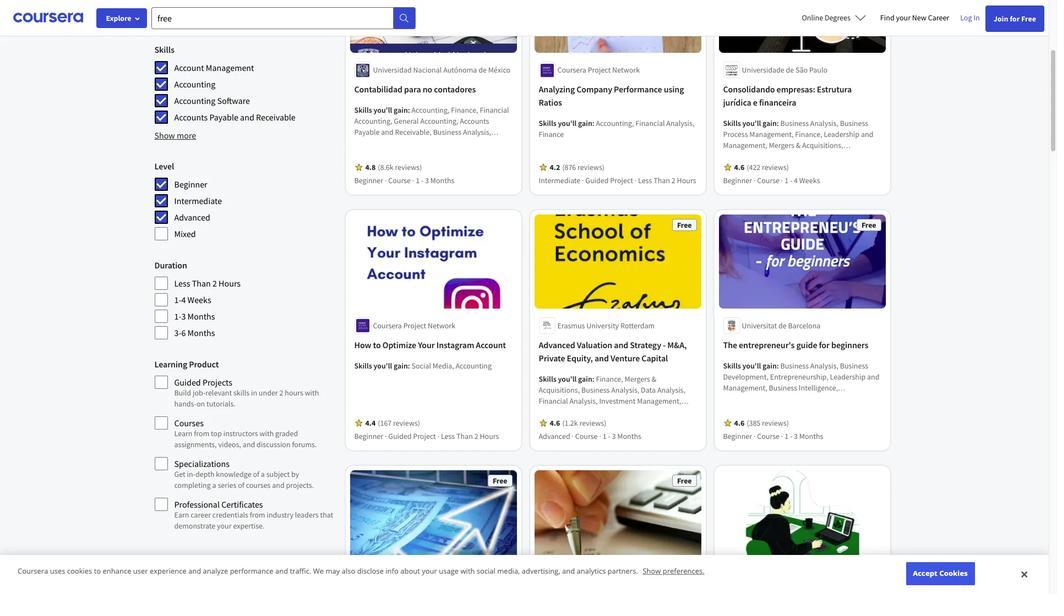 Task type: describe. For each thing, give the bounding box(es) containing it.
analysis, up investment
[[611, 385, 639, 395]]

level
[[154, 161, 174, 172]]

depth
[[195, 470, 214, 480]]

coursera for company
[[558, 65, 586, 75]]

business down 'beginners'
[[840, 361, 868, 371]]

analysis, right operational
[[455, 138, 483, 148]]

accounts inside accounting, finance, financial accounting, general accounting, accounts payable and receivable, business analysis, financial analysis, operational analysis, planning, account management
[[460, 116, 489, 126]]

payable inside accounting, finance, financial accounting, general accounting, accounts payable and receivable, business analysis, financial analysis, operational analysis, planning, account management
[[354, 127, 380, 137]]

join for free link
[[985, 6, 1045, 32]]

analysis, down receivable,
[[385, 138, 413, 148]]

planning, for contabilidad para no contadores
[[354, 149, 385, 159]]

: left the social
[[408, 361, 410, 371]]

consolidando
[[723, 84, 775, 95]]

less inside duration "group"
[[174, 278, 190, 289]]

analysis, inside the accounting, financial analysis, finance
[[666, 119, 695, 129]]

erasmus
[[558, 321, 585, 331]]

intermediate · guided project · less than 2 hours
[[539, 176, 696, 186]]

universidad de chile
[[558, 577, 624, 587]]

2 vertical spatial account
[[476, 340, 506, 351]]

intermediate for intermediate · guided project · less than 2 hours
[[539, 176, 581, 186]]

new
[[912, 13, 927, 23]]

business down estrutura
[[840, 119, 868, 129]]

universitat
[[742, 321, 777, 331]]

accounting down instagram
[[456, 361, 492, 371]]

performance
[[614, 84, 662, 95]]

management inside accounting, finance, financial accounting, general accounting, accounts payable and receivable, business analysis, financial analysis, operational analysis, planning, account management
[[414, 149, 456, 159]]

reinforcement
[[764, 174, 812, 184]]

learning product group
[[154, 358, 335, 536]]

career
[[928, 13, 949, 23]]

coursera image
[[13, 9, 83, 27]]

1 for para
[[416, 176, 420, 186]]

finance, up 'learning,'
[[815, 163, 842, 173]]

gain for analyzing company performance using ratios
[[578, 119, 592, 129]]

instructors
[[223, 429, 258, 439]]

finance, up compliance,
[[795, 130, 822, 140]]

build job-relevant skills in under 2 hours with hands-on tutorials.
[[174, 388, 319, 409]]

you'll for consolidando empresas: estrutura jurídica e financeira
[[743, 119, 761, 129]]

- for contabilidad para no contadores
[[421, 176, 424, 186]]

research,
[[828, 394, 859, 404]]

less for how to optimize your instagram account
[[441, 432, 455, 442]]

completing
[[174, 481, 211, 491]]

social
[[412, 361, 431, 371]]

skills you'll gain : for advanced
[[539, 374, 596, 384]]

skills inside group
[[154, 44, 174, 55]]

guided for how
[[388, 432, 412, 442]]

management, inside finance, mergers & acquisitions, business analysis, data analysis, financial analysis, investment management, accounting, marketing, strategy, strategy and operations, game theory
[[637, 396, 681, 406]]

than for analyzing company performance using ratios
[[654, 176, 670, 186]]

beginner for consolidando empresas: estrutura jurídica e financeira
[[723, 176, 752, 186]]

accounts inside skills group
[[174, 112, 208, 123]]

guided inside learning product group
[[174, 377, 201, 388]]

analysis, right data
[[657, 385, 686, 395]]

financial up 4.8
[[354, 138, 384, 148]]

beginner · guided project · less than 2 hours
[[354, 432, 499, 442]]

de for universidad de los andes
[[413, 577, 421, 587]]

months right 6
[[188, 328, 215, 339]]

beginners
[[831, 340, 869, 351]]

forums.
[[292, 440, 317, 450]]

demonstrate
[[174, 521, 215, 531]]

beginner · course · 1 - 3 months for para
[[354, 176, 455, 186]]

professional inside learning product group
[[174, 499, 220, 510]]

from inside earn career credentials from industry leaders that demonstrate your expertise.
[[250, 510, 265, 520]]

get in-depth knowledge of a subject by completing a series of courses and projects.
[[174, 470, 314, 491]]

educator group
[[154, 554, 335, 595]]

projects
[[203, 377, 232, 388]]

venture
[[611, 353, 640, 364]]

projects.
[[286, 481, 314, 491]]

operations, for advanced valuation and strategy - m&a, private equity, and venture capital
[[539, 418, 576, 428]]

paulo
[[809, 65, 828, 75]]

2 horizontal spatial of
[[253, 470, 259, 480]]

management, up regulations
[[723, 141, 767, 151]]

accounting, down contabilidad para no contadores link
[[412, 105, 450, 115]]

los
[[423, 577, 432, 587]]

entrepreneur's
[[739, 340, 795, 351]]

skills you'll gain : for the
[[723, 361, 781, 371]]

de for universidad de chile
[[598, 577, 606, 587]]

advanced for advanced · course · 1 - 3 months
[[539, 432, 570, 442]]

1 horizontal spatial of
[[238, 481, 244, 491]]

coursera uses cookies to enhance user experience and analyze performance and traffic. we may also disclose info about your usage with social media, advertising, and analytics partners. show preferences.
[[18, 567, 705, 577]]

(167
[[378, 418, 392, 428]]

management, down the 'financeira'
[[750, 130, 794, 140]]

and inside business analysis, business development, entrepreneurship, leadership and management, business intelligence, entrepreneurial finance, market research, organizational development, planning, accounting
[[867, 372, 880, 382]]

4 inside duration "group"
[[181, 295, 186, 306]]

beginner · course · 1 - 3 months for entrepreneur's
[[723, 432, 823, 442]]

& inside finance, mergers & acquisitions, business analysis, data analysis, financial analysis, investment management, accounting, marketing, strategy, strategy and operations, game theory
[[652, 374, 656, 384]]

strategy,
[[614, 407, 642, 417]]

no
[[423, 84, 432, 95]]

1 more from the top
[[177, 13, 196, 24]]

business down the 'financeira'
[[781, 119, 809, 129]]

media,
[[497, 567, 520, 577]]

beginner inside level group
[[174, 179, 207, 190]]

user
[[133, 567, 148, 577]]

skills you'll gain : for consolidando
[[723, 119, 781, 129]]

mergers inside business analysis, business process management, finance, leadership and management, mergers & acquisitions, regulations and compliance, strategy and operations, entrepreneurial finance, negotiation, reinforcement learning, accounting
[[769, 141, 794, 151]]

weeks inside duration "group"
[[188, 295, 211, 306]]

process
[[723, 130, 748, 140]]

business down entrepreneurship,
[[769, 383, 797, 393]]

skills
[[233, 388, 250, 398]]

skills down 'how'
[[354, 361, 372, 371]]

explore
[[106, 13, 131, 23]]

3 for the
[[794, 432, 798, 442]]

project up your
[[403, 321, 426, 331]]

reviews) for to
[[393, 418, 420, 428]]

: for the entrepreneur's guide for beginners
[[777, 361, 779, 371]]

1- for 3
[[174, 311, 181, 322]]

from inside learn from top instructors with graded assignments, videos, and discussion forums.
[[194, 429, 209, 439]]

de for universitat de barcelona
[[779, 321, 787, 331]]

accounts payable and receivable
[[174, 112, 296, 123]]

months for contabilidad para no contadores
[[430, 176, 455, 186]]

general
[[394, 116, 419, 126]]

accounting, down contabilidad
[[354, 116, 392, 126]]

entrepreneurial inside business analysis, business development, entrepreneurship, leadership and management, business intelligence, entrepreneurial finance, market research, organizational development, planning, accounting
[[723, 394, 774, 404]]

accounting inside business analysis, business process management, finance, leadership and management, mergers & acquisitions, regulations and compliance, strategy and operations, entrepreneurial finance, negotiation, reinforcement learning, accounting
[[845, 174, 881, 184]]

you'll down optimize
[[374, 361, 392, 371]]

learn
[[174, 429, 192, 439]]

you'll for analyzing company performance using ratios
[[558, 119, 577, 129]]

get
[[174, 470, 185, 480]]

1 horizontal spatial weeks
[[799, 176, 820, 186]]

contabilidad para no contadores
[[354, 84, 476, 95]]

: for consolidando empresas: estrutura jurídica e financeira
[[777, 119, 779, 129]]

project down 4.4 (167 reviews)
[[413, 432, 436, 442]]

0 horizontal spatial development,
[[723, 372, 769, 382]]

analytics
[[577, 567, 606, 577]]

course for valuation
[[575, 432, 598, 442]]

analysis, up marketing,
[[570, 396, 598, 406]]

and inside learn from top instructors with graded assignments, videos, and discussion forums.
[[243, 440, 255, 450]]

reviews) for valuation
[[580, 418, 606, 428]]

3 for advanced
[[612, 432, 616, 442]]

show more for 1st show more "button" from the bottom of the page
[[154, 130, 196, 141]]

operations, for consolidando empresas: estrutura jurídica e financeira
[[723, 163, 761, 173]]

under
[[259, 388, 278, 398]]

course for para
[[388, 176, 411, 186]]

enhance
[[103, 567, 131, 577]]

erasmus university rotterdam
[[558, 321, 655, 331]]

account inside accounting, finance, financial accounting, general accounting, accounts payable and receivable, business analysis, financial analysis, operational analysis, planning, account management
[[386, 149, 413, 159]]

analysis, inside business analysis, business process management, finance, leadership and management, mergers & acquisitions, regulations and compliance, strategy and operations, entrepreneurial finance, negotiation, reinforcement learning, accounting
[[810, 119, 839, 129]]

gain for contabilidad para no contadores
[[394, 105, 408, 115]]

beginner for contabilidad para no contadores
[[354, 176, 383, 186]]

(1.2k
[[562, 418, 578, 428]]

duration
[[154, 260, 187, 271]]

são
[[796, 65, 808, 75]]

universidad de los andes
[[373, 577, 454, 587]]

2 inside the build job-relevant skills in under 2 hours with hands-on tutorials.
[[279, 388, 283, 398]]

career
[[191, 510, 211, 520]]

1 vertical spatial to
[[94, 567, 101, 577]]

beginner for how to optimize your instagram account
[[354, 432, 383, 442]]

0 horizontal spatial coursera
[[18, 567, 48, 577]]

1 horizontal spatial a
[[261, 470, 265, 480]]

job-
[[193, 388, 205, 398]]

management, inside business analysis, business development, entrepreneurship, leadership and management, business intelligence, entrepreneurial finance, market research, organizational development, planning, accounting
[[723, 383, 767, 393]]

courses
[[246, 481, 271, 491]]

also
[[342, 567, 355, 577]]

- for consolidando empresas: estrutura jurídica e financeira
[[790, 176, 792, 186]]

for inside the entrepreneur's guide for beginners link
[[819, 340, 830, 351]]

mixed
[[174, 229, 196, 240]]

cookies
[[940, 569, 968, 579]]

equity,
[[567, 353, 593, 364]]

m&a,
[[667, 340, 687, 351]]

: for advanced valuation and strategy - m&a, private equity, and venture capital
[[592, 374, 595, 384]]

analysis, inside business analysis, business development, entrepreneurship, leadership and management, business intelligence, entrepreneurial finance, market research, organizational development, planning, accounting
[[810, 361, 839, 371]]

- for the entrepreneur's guide for beginners
[[790, 432, 792, 442]]

strategy for financeira
[[819, 152, 845, 162]]

show more for 1st show more "button"
[[154, 13, 196, 24]]

advanced · course · 1 - 3 months
[[539, 432, 641, 442]]

financial down méxico
[[480, 105, 509, 115]]

accounting inside business analysis, business development, entrepreneurship, leadership and management, business intelligence, entrepreneurial finance, market research, organizational development, planning, accounting
[[723, 416, 759, 426]]

hours for analyzing company performance using ratios
[[677, 176, 696, 186]]

analysis, down contadores
[[463, 127, 491, 137]]

you'll for the entrepreneur's guide for beginners
[[743, 361, 761, 371]]

advertising,
[[522, 567, 560, 577]]

may
[[326, 567, 340, 577]]

4.8 (8.6k reviews)
[[365, 163, 422, 173]]

the entrepreneur's guide for beginners link
[[723, 339, 881, 352]]

investment
[[599, 396, 636, 406]]

join for free
[[994, 14, 1036, 24]]

gain left the social
[[394, 361, 408, 371]]

traffic.
[[290, 567, 311, 577]]

acquisitions, inside finance, mergers & acquisitions, business analysis, data analysis, financial analysis, investment management, accounting, marketing, strategy, strategy and operations, game theory
[[539, 385, 580, 395]]

online degrees button
[[793, 6, 875, 30]]

university
[[587, 321, 619, 331]]

professional inside association of international certified professional accountants
[[174, 586, 220, 595]]

gain for advanced valuation and strategy - m&a, private equity, and venture capital
[[578, 374, 592, 384]]

course for entrepreneur's
[[757, 432, 780, 442]]

project up "company"
[[588, 65, 611, 75]]

negotiation,
[[723, 174, 763, 184]]

financeira
[[759, 97, 796, 108]]

financial inside the accounting, financial analysis, finance
[[636, 119, 665, 129]]

business up entrepreneurship,
[[781, 361, 809, 371]]

beginner for the entrepreneur's guide for beginners
[[723, 432, 752, 442]]

months for advanced valuation and strategy - m&a, private equity, and venture capital
[[617, 432, 641, 442]]

and inside finance, mergers & acquisitions, business analysis, data analysis, financial analysis, investment management, accounting, marketing, strategy, strategy and operations, game theory
[[672, 407, 684, 417]]

financial inside finance, mergers & acquisitions, business analysis, data analysis, financial analysis, investment management, accounting, marketing, strategy, strategy and operations, game theory
[[539, 396, 568, 406]]

entrepreneurship,
[[770, 372, 829, 382]]

finance
[[539, 130, 564, 140]]

months for the entrepreneur's guide for beginners
[[799, 432, 823, 442]]

performance
[[230, 567, 273, 577]]



Task type: vqa. For each thing, say whether or not it's contained in the screenshot.


Task type: locate. For each thing, give the bounding box(es) containing it.
with inside the build job-relevant skills in under 2 hours with hands-on tutorials.
[[305, 388, 319, 398]]

you'll up process
[[743, 119, 761, 129]]

0 vertical spatial weeks
[[799, 176, 820, 186]]

1 horizontal spatial than
[[456, 432, 473, 442]]

universitat de barcelona
[[742, 321, 821, 331]]

entrepreneurial inside business analysis, business process management, finance, leadership and management, mergers & acquisitions, regulations and compliance, strategy and operations, entrepreneurial finance, negotiation, reinforcement learning, accounting
[[762, 163, 813, 173]]

1 vertical spatial your
[[217, 521, 232, 531]]

4.8
[[365, 163, 376, 173]]

business inside finance, mergers & acquisitions, business analysis, data analysis, financial analysis, investment management, accounting, marketing, strategy, strategy and operations, game theory
[[581, 385, 610, 395]]

0 horizontal spatial your
[[217, 521, 232, 531]]

build
[[174, 388, 191, 398]]

(8.6k
[[378, 163, 394, 173]]

online degrees
[[802, 13, 851, 23]]

guided for analyzing
[[586, 176, 609, 186]]

0 horizontal spatial for
[[819, 340, 830, 351]]

4 down compliance,
[[794, 176, 798, 186]]

contadores
[[434, 84, 476, 95]]

association of international certified professional accountants
[[174, 573, 309, 595]]

coursera up analyzing
[[558, 65, 586, 75]]

estrutura
[[817, 84, 852, 95]]

1 vertical spatial of
[[238, 481, 244, 491]]

course down 4.6 (385 reviews)
[[757, 432, 780, 442]]

advanced inside advanced valuation and strategy - m&a, private equity, and venture capital
[[539, 340, 575, 351]]

hours for how to optimize your instagram account
[[480, 432, 499, 442]]

analysis, down consolidando empresas: estrutura jurídica e financeira link on the top of page
[[810, 119, 839, 129]]

show more button
[[154, 12, 196, 25], [154, 129, 196, 142]]

1 horizontal spatial hours
[[480, 432, 499, 442]]

weeks up 1-3 months
[[188, 295, 211, 306]]

0 vertical spatial coursera project network
[[558, 65, 640, 75]]

3-
[[174, 328, 181, 339]]

rotterdam
[[621, 321, 655, 331]]

coursera project network up "company"
[[558, 65, 640, 75]]

skills for contabilidad para no contadores
[[354, 105, 372, 115]]

0 horizontal spatial network
[[428, 321, 455, 331]]

course for empresas:
[[757, 176, 780, 186]]

1 vertical spatial acquisitions,
[[539, 385, 580, 395]]

1 horizontal spatial 4
[[794, 176, 798, 186]]

0 vertical spatial development,
[[723, 372, 769, 382]]

3 inside duration "group"
[[181, 311, 186, 322]]

intermediate for intermediate
[[174, 195, 222, 206]]

1 horizontal spatial development,
[[772, 405, 817, 415]]

with right hours
[[305, 388, 319, 398]]

finance, down entrepreneurship,
[[775, 394, 803, 404]]

- down theory on the right
[[608, 432, 611, 442]]

than inside duration "group"
[[192, 278, 211, 289]]

2 vertical spatial of
[[218, 573, 226, 584]]

coursera project network for performance
[[558, 65, 640, 75]]

payable up 4.8
[[354, 127, 380, 137]]

analysis, up intelligence,
[[810, 361, 839, 371]]

skills down private
[[539, 374, 557, 384]]

coursera for to
[[373, 321, 402, 331]]

reviews) right (385
[[762, 418, 789, 428]]

gain down "company"
[[578, 119, 592, 129]]

management, up organizational
[[723, 383, 767, 393]]

advanced for advanced
[[174, 212, 210, 223]]

0 vertical spatial network
[[612, 65, 640, 75]]

strategy inside finance, mergers & acquisitions, business analysis, data analysis, financial analysis, investment management, accounting, marketing, strategy, strategy and operations, game theory
[[644, 407, 670, 417]]

assignments,
[[174, 440, 217, 450]]

2 vertical spatial hours
[[480, 432, 499, 442]]

you'll for advanced valuation and strategy - m&a, private equity, and venture capital
[[558, 374, 577, 384]]

0 horizontal spatial of
[[218, 573, 226, 584]]

0 vertical spatial beginner · course · 1 - 3 months
[[354, 176, 455, 186]]

1 vertical spatial guided
[[174, 377, 201, 388]]

1 horizontal spatial your
[[422, 567, 437, 577]]

accounting down account management
[[174, 95, 216, 106]]

your inside earn career credentials from industry leaders that demonstrate your expertise.
[[217, 521, 232, 531]]

reviews) down marketing,
[[580, 418, 606, 428]]

0 vertical spatial leadership
[[824, 130, 860, 140]]

management down operational
[[414, 149, 456, 159]]

finance, inside business analysis, business development, entrepreneurship, leadership and management, business intelligence, entrepreneurial finance, market research, organizational development, planning, accounting
[[775, 394, 803, 404]]

0 horizontal spatial mergers
[[625, 374, 650, 384]]

1 vertical spatial payable
[[354, 127, 380, 137]]

0 horizontal spatial with
[[260, 429, 274, 439]]

3
[[425, 176, 429, 186], [181, 311, 186, 322], [612, 432, 616, 442], [794, 432, 798, 442]]

business up operational
[[433, 127, 462, 137]]

analysis, down using
[[666, 119, 695, 129]]

méxico
[[488, 65, 510, 75]]

4.6 for consolidando empresas: estrutura jurídica e financeira
[[734, 163, 745, 173]]

gain for the entrepreneur's guide for beginners
[[763, 361, 777, 371]]

skills for consolidando empresas: estrutura jurídica e financeira
[[723, 119, 741, 129]]

universidad for universidad de los andes
[[373, 577, 412, 587]]

: down analyzing company performance using ratios
[[592, 119, 595, 129]]

less for analyzing company performance using ratios
[[638, 176, 652, 186]]

your right find
[[896, 13, 911, 23]]

and inside get in-depth knowledge of a subject by completing a series of courses and projects.
[[272, 481, 285, 491]]

4.6 (422 reviews)
[[734, 163, 789, 173]]

join
[[994, 14, 1008, 24]]

accounting, inside the accounting, financial analysis, finance
[[596, 119, 634, 129]]

organizational
[[723, 405, 770, 415]]

1 vertical spatial from
[[250, 510, 265, 520]]

accounting, inside finance, mergers & acquisitions, business analysis, data analysis, financial analysis, investment management, accounting, marketing, strategy, strategy and operations, game theory
[[539, 407, 577, 417]]

of inside association of international certified professional accountants
[[218, 573, 226, 584]]

planning, inside business analysis, business development, entrepreneurship, leadership and management, business intelligence, entrepreneurial finance, market research, organizational development, planning, accounting
[[819, 405, 849, 415]]

coursera project network for optimize
[[373, 321, 455, 331]]

0 horizontal spatial a
[[212, 481, 216, 491]]

1 for valuation
[[603, 432, 607, 442]]

hours
[[285, 388, 303, 398]]

intermediate
[[539, 176, 581, 186], [174, 195, 222, 206]]

receivable
[[256, 112, 296, 123]]

advanced for advanced valuation and strategy - m&a, private equity, and venture capital
[[539, 340, 575, 351]]

than for how to optimize your instagram account
[[456, 432, 473, 442]]

1 vertical spatial leadership
[[830, 372, 866, 382]]

strategy for m&a,
[[644, 407, 670, 417]]

strategy down data
[[644, 407, 670, 417]]

skills down contabilidad
[[354, 105, 372, 115]]

leadership down estrutura
[[824, 130, 860, 140]]

1 for empresas:
[[785, 176, 789, 186]]

financial down the performance
[[636, 119, 665, 129]]

you'll down equity,
[[558, 374, 577, 384]]

for inside join for free link
[[1010, 14, 1020, 24]]

2 horizontal spatial with
[[461, 567, 475, 577]]

leadership inside business analysis, business development, entrepreneurship, leadership and management, business intelligence, entrepreneurial finance, market research, organizational development, planning, accounting
[[830, 372, 866, 382]]

- inside advanced valuation and strategy - m&a, private equity, and venture capital
[[663, 340, 666, 351]]

1 vertical spatial &
[[652, 374, 656, 384]]

0 vertical spatial intermediate
[[539, 176, 581, 186]]

2 horizontal spatial guided
[[586, 176, 609, 186]]

months down theory on the right
[[617, 432, 641, 442]]

0 vertical spatial advanced
[[174, 212, 210, 223]]

: for analyzing company performance using ratios
[[592, 119, 595, 129]]

guided projects
[[174, 377, 232, 388]]

1 horizontal spatial management
[[414, 149, 456, 159]]

What do you want to learn? text field
[[151, 7, 394, 29]]

: for contabilidad para no contadores
[[408, 105, 410, 115]]

skills you'll gain : down equity,
[[539, 374, 596, 384]]

skills you'll gain : up finance
[[539, 119, 596, 129]]

1 vertical spatial mergers
[[625, 374, 650, 384]]

1 professional from the top
[[174, 499, 220, 510]]

learning product
[[154, 359, 219, 370]]

1 vertical spatial coursera project network
[[373, 321, 455, 331]]

earn career credentials from industry leaders that demonstrate your expertise.
[[174, 510, 333, 531]]

project down the accounting, financial analysis, finance
[[610, 176, 633, 186]]

1 show more button from the top
[[154, 12, 196, 25]]

4.6 for the entrepreneur's guide for beginners
[[734, 418, 745, 428]]

jurídica
[[723, 97, 751, 108]]

advanced valuation and strategy - m&a, private equity, and venture capital link
[[539, 339, 697, 365]]

advanced
[[174, 212, 210, 223], [539, 340, 575, 351], [539, 432, 570, 442]]

1 vertical spatial 4
[[181, 295, 186, 306]]

0 vertical spatial 4
[[794, 176, 798, 186]]

payable inside skills group
[[209, 112, 238, 123]]

account inside skills group
[[174, 62, 204, 73]]

guide
[[796, 340, 817, 351]]

operations, down regulations
[[723, 163, 761, 173]]

nacional
[[413, 65, 442, 75]]

beginner · course · 1 - 3 months down 4.6 (385 reviews)
[[723, 432, 823, 442]]

to
[[373, 340, 381, 351], [94, 567, 101, 577]]

skills up process
[[723, 119, 741, 129]]

skills up finance
[[539, 119, 557, 129]]

strategy
[[819, 152, 845, 162], [630, 340, 661, 351], [644, 407, 670, 417]]

- down compliance,
[[790, 176, 792, 186]]

accounting
[[174, 79, 216, 90], [174, 95, 216, 106], [845, 174, 881, 184], [456, 361, 492, 371], [723, 416, 759, 426]]

0 vertical spatial operations,
[[723, 163, 761, 173]]

1 horizontal spatial &
[[796, 141, 801, 151]]

de left méxico
[[479, 65, 487, 75]]

0 vertical spatial of
[[253, 470, 259, 480]]

preferences.
[[663, 567, 705, 577]]

you'll down entrepreneur's
[[743, 361, 761, 371]]

degrees
[[825, 13, 851, 23]]

0 vertical spatial show
[[154, 13, 175, 24]]

None search field
[[151, 7, 416, 29]]

reviews) for company
[[578, 163, 605, 173]]

beginner down 4.4
[[354, 432, 383, 442]]

and inside skills group
[[240, 112, 254, 123]]

para
[[404, 84, 421, 95]]

guided down 4.2 (876 reviews)
[[586, 176, 609, 186]]

course down 4.6 (422 reviews)
[[757, 176, 780, 186]]

discussion
[[257, 440, 291, 450]]

courses
[[174, 418, 204, 429]]

log in link
[[955, 11, 985, 24]]

- left m&a,
[[663, 340, 666, 351]]

4.2
[[550, 163, 560, 173]]

find your new career
[[880, 13, 949, 23]]

your right 'about'
[[422, 567, 437, 577]]

1 vertical spatial strategy
[[630, 340, 661, 351]]

credentials
[[212, 510, 248, 520]]

with inside learn from top instructors with graded assignments, videos, and discussion forums.
[[260, 429, 274, 439]]

0 vertical spatial more
[[177, 13, 196, 24]]

1 show more from the top
[[154, 13, 196, 24]]

months down market
[[799, 432, 823, 442]]

4.6 (385 reviews)
[[734, 418, 789, 428]]

business inside accounting, finance, financial accounting, general accounting, accounts payable and receivable, business analysis, financial analysis, operational analysis, planning, account management
[[433, 127, 462, 137]]

skills you'll gain : social media, accounting
[[354, 361, 492, 371]]

1 horizontal spatial less
[[441, 432, 455, 442]]

1 horizontal spatial from
[[250, 510, 265, 520]]

skills you'll gain : down contabilidad
[[354, 105, 412, 115]]

3 up 6
[[181, 311, 186, 322]]

- for advanced valuation and strategy - m&a, private equity, and venture capital
[[608, 432, 611, 442]]

0 horizontal spatial than
[[192, 278, 211, 289]]

1 horizontal spatial to
[[373, 340, 381, 351]]

0 horizontal spatial less
[[174, 278, 190, 289]]

reviews) for empresas:
[[762, 163, 789, 173]]

how to optimize your instagram account link
[[354, 339, 512, 352]]

3 for contabilidad
[[425, 176, 429, 186]]

1 horizontal spatial with
[[305, 388, 319, 398]]

months up 3-6 months
[[188, 311, 215, 322]]

de left the los
[[413, 577, 421, 587]]

certified
[[277, 573, 309, 584]]

1 vertical spatial planning,
[[819, 405, 849, 415]]

4.6 for advanced valuation and strategy - m&a, private equity, and venture capital
[[550, 418, 560, 428]]

1 1- from the top
[[174, 295, 181, 306]]

advanced inside level group
[[174, 212, 210, 223]]

finance, down contadores
[[451, 105, 478, 115]]

management inside skills group
[[206, 62, 254, 73]]

intermediate up mixed
[[174, 195, 222, 206]]

1 vertical spatial for
[[819, 340, 830, 351]]

planning, inside accounting, finance, financial accounting, general accounting, accounts payable and receivable, business analysis, financial analysis, operational analysis, planning, account management
[[354, 149, 385, 159]]

accounting up accounting software
[[174, 79, 216, 90]]

about
[[400, 567, 420, 577]]

1 horizontal spatial accounts
[[460, 116, 489, 126]]

skills down the the
[[723, 361, 741, 371]]

for
[[1010, 14, 1020, 24], [819, 340, 830, 351]]

1 horizontal spatial planning,
[[819, 405, 849, 415]]

acquisitions, inside business analysis, business process management, finance, leadership and management, mergers & acquisitions, regulations and compliance, strategy and operations, entrepreneurial finance, negotiation, reinforcement learning, accounting
[[802, 141, 843, 151]]

2 1- from the top
[[174, 311, 181, 322]]

1 vertical spatial coursera
[[373, 321, 402, 331]]

(385
[[747, 418, 761, 428]]

0 horizontal spatial acquisitions,
[[539, 385, 580, 395]]

1 vertical spatial a
[[212, 481, 216, 491]]

1- for 4
[[174, 295, 181, 306]]

entrepreneurial up the reinforcement in the top right of the page
[[762, 163, 813, 173]]

1 horizontal spatial guided
[[388, 432, 412, 442]]

skills for the entrepreneur's guide for beginners
[[723, 361, 741, 371]]

2 more from the top
[[177, 130, 196, 141]]

2 vertical spatial coursera
[[18, 567, 48, 577]]

skills you'll gain : for analyzing
[[539, 119, 596, 129]]

show for 1st show more "button" from the bottom of the page
[[154, 130, 175, 141]]

reviews) up beginner · course · 1 - 4 weeks
[[762, 163, 789, 173]]

skills for analyzing company performance using ratios
[[539, 119, 557, 129]]

1 vertical spatial intermediate
[[174, 195, 222, 206]]

0 horizontal spatial accounts
[[174, 112, 208, 123]]

explore button
[[96, 8, 147, 28]]

4.6 left (1.2k on the right bottom of the page
[[550, 418, 560, 428]]

entrepreneurial up organizational
[[723, 394, 774, 404]]

1 horizontal spatial account
[[386, 149, 413, 159]]

beginner · course · 1 - 4 weeks
[[723, 176, 820, 186]]

reviews) for para
[[395, 163, 422, 173]]

game
[[578, 418, 597, 428]]

and inside accounting, finance, financial accounting, general accounting, accounts payable and receivable, business analysis, financial analysis, operational analysis, planning, account management
[[381, 127, 394, 137]]

1 vertical spatial show more button
[[154, 129, 196, 142]]

- down 4.8 (8.6k reviews)
[[421, 176, 424, 186]]

industry
[[267, 510, 294, 520]]

the entrepreneur's guide for beginners
[[723, 340, 869, 351]]

operations, left game
[[539, 418, 576, 428]]

2 show more from the top
[[154, 130, 196, 141]]

planning, for the entrepreneur's guide for beginners
[[819, 405, 849, 415]]

1 for entrepreneur's
[[785, 432, 789, 442]]

course
[[388, 176, 411, 186], [757, 176, 780, 186], [575, 432, 598, 442], [757, 432, 780, 442]]

1 vertical spatial than
[[192, 278, 211, 289]]

1 vertical spatial weeks
[[188, 295, 211, 306]]

network for performance
[[612, 65, 640, 75]]

1 vertical spatial 1-
[[174, 311, 181, 322]]

operational
[[415, 138, 453, 148]]

skills for advanced valuation and strategy - m&a, private equity, and venture capital
[[539, 374, 557, 384]]

you'll
[[374, 105, 392, 115], [558, 119, 577, 129], [743, 119, 761, 129], [374, 361, 392, 371], [743, 361, 761, 371], [558, 374, 577, 384]]

data
[[641, 385, 656, 395]]

1 vertical spatial development,
[[772, 405, 817, 415]]

on
[[197, 399, 205, 409]]

de for universidade de são paulo
[[786, 65, 794, 75]]

leadership inside business analysis, business process management, finance, leadership and management, mergers & acquisitions, regulations and compliance, strategy and operations, entrepreneurial finance, negotiation, reinforcement learning, accounting
[[824, 130, 860, 140]]

you'll for contabilidad para no contadores
[[374, 105, 392, 115]]

1 vertical spatial operations,
[[539, 418, 576, 428]]

leadership up research, at right
[[830, 372, 866, 382]]

1 vertical spatial network
[[428, 321, 455, 331]]

development, down market
[[772, 405, 817, 415]]

strategy inside advanced valuation and strategy - m&a, private equity, and venture capital
[[630, 340, 661, 351]]

professional certificates
[[174, 499, 263, 510]]

valuation
[[577, 340, 612, 351]]

1 down 4.6 (385 reviews)
[[785, 432, 789, 442]]

accounting, financial analysis, finance
[[539, 119, 695, 140]]

1 vertical spatial hours
[[219, 278, 241, 289]]

1 vertical spatial with
[[260, 429, 274, 439]]

course down 4.8 (8.6k reviews)
[[388, 176, 411, 186]]

duration group
[[154, 259, 335, 340]]

1 horizontal spatial coursera
[[373, 321, 402, 331]]

0 vertical spatial with
[[305, 388, 319, 398]]

cookies
[[67, 567, 92, 577]]

intermediate inside level group
[[174, 195, 222, 206]]

1 horizontal spatial mergers
[[769, 141, 794, 151]]

strategy up capital
[[630, 340, 661, 351]]

accounting, up operational
[[420, 116, 458, 126]]

online
[[802, 13, 823, 23]]

mergers inside finance, mergers & acquisitions, business analysis, data analysis, financial analysis, investment management, accounting, marketing, strategy, strategy and operations, game theory
[[625, 374, 650, 384]]

in
[[974, 13, 980, 23]]

2 vertical spatial with
[[461, 567, 475, 577]]

4.6 (1.2k reviews)
[[550, 418, 606, 428]]

intermediate down the "4.2"
[[539, 176, 581, 186]]

universidad for universidad nacional autónoma de méxico
[[373, 65, 412, 75]]

4 up 1-3 months
[[181, 295, 186, 306]]

reviews) for entrepreneur's
[[762, 418, 789, 428]]

& up compliance,
[[796, 141, 801, 151]]

1 vertical spatial entrepreneurial
[[723, 394, 774, 404]]

account
[[174, 62, 204, 73], [386, 149, 413, 159], [476, 340, 506, 351]]

skills you'll gain : for contabilidad
[[354, 105, 412, 115]]

payable down "software"
[[209, 112, 238, 123]]

you'll down contabilidad
[[374, 105, 392, 115]]

months down operational
[[430, 176, 455, 186]]

2 inside duration "group"
[[212, 278, 217, 289]]

analyzing
[[539, 84, 575, 95]]

0 horizontal spatial from
[[194, 429, 209, 439]]

0 vertical spatial a
[[261, 470, 265, 480]]

advanced up private
[[539, 340, 575, 351]]

0 horizontal spatial weeks
[[188, 295, 211, 306]]

usage
[[439, 567, 459, 577]]

0 horizontal spatial 4
[[181, 295, 186, 306]]

2 show more button from the top
[[154, 129, 196, 142]]

of up accountants
[[218, 573, 226, 584]]

0 vertical spatial your
[[896, 13, 911, 23]]

theory
[[598, 418, 621, 428]]

universidad for universidad de chile
[[558, 577, 596, 587]]

operations, inside finance, mergers & acquisitions, business analysis, data analysis, financial analysis, investment management, accounting, marketing, strategy, strategy and operations, game theory
[[539, 418, 576, 428]]

0 vertical spatial professional
[[174, 499, 220, 510]]

coursera project network
[[558, 65, 640, 75], [373, 321, 455, 331]]

gain
[[394, 105, 408, 115], [578, 119, 592, 129], [763, 119, 777, 129], [394, 361, 408, 371], [763, 361, 777, 371], [578, 374, 592, 384]]

strategy inside business analysis, business process management, finance, leadership and management, mergers & acquisitions, regulations and compliance, strategy and operations, entrepreneurial finance, negotiation, reinforcement learning, accounting
[[819, 152, 845, 162]]

1 horizontal spatial payable
[[354, 127, 380, 137]]

1 horizontal spatial intermediate
[[539, 176, 581, 186]]

0 horizontal spatial management
[[206, 62, 254, 73]]

4.4 (167 reviews)
[[365, 418, 420, 428]]

0 vertical spatial coursera
[[558, 65, 586, 75]]

certificates
[[221, 499, 263, 510]]

in-
[[187, 470, 195, 480]]

gain down equity,
[[578, 374, 592, 384]]

mergers up data
[[625, 374, 650, 384]]

de left chile
[[598, 577, 606, 587]]

2
[[672, 176, 675, 186], [212, 278, 217, 289], [279, 388, 283, 398], [474, 432, 478, 442]]

universidade de são paulo
[[742, 65, 828, 75]]

: up general
[[408, 105, 410, 115]]

gain for consolidando empresas: estrutura jurídica e financeira
[[763, 119, 777, 129]]

1 vertical spatial advanced
[[539, 340, 575, 351]]

regulations
[[723, 152, 761, 162]]

:
[[408, 105, 410, 115], [592, 119, 595, 129], [777, 119, 779, 129], [408, 361, 410, 371], [777, 361, 779, 371], [592, 374, 595, 384]]

& inside business analysis, business process management, finance, leadership and management, mergers & acquisitions, regulations and compliance, strategy and operations, entrepreneurial finance, negotiation, reinforcement learning, accounting
[[796, 141, 801, 151]]

2 professional from the top
[[174, 586, 220, 595]]

operations, inside business analysis, business process management, finance, leadership and management, mergers & acquisitions, regulations and compliance, strategy and operations, entrepreneurial finance, negotiation, reinforcement learning, accounting
[[723, 163, 761, 173]]

finance, inside finance, mergers & acquisitions, business analysis, data analysis, financial analysis, investment management, accounting, marketing, strategy, strategy and operations, game theory
[[596, 374, 623, 384]]

graded
[[275, 429, 298, 439]]

weeks down compliance,
[[799, 176, 820, 186]]

leadership
[[824, 130, 860, 140], [830, 372, 866, 382]]

2 vertical spatial strategy
[[644, 407, 670, 417]]

educator
[[154, 555, 188, 566]]

finance, mergers & acquisitions, business analysis, data analysis, financial analysis, investment management, accounting, marketing, strategy, strategy and operations, game theory
[[539, 374, 686, 428]]

chile
[[607, 577, 624, 587]]

accounts
[[174, 112, 208, 123], [460, 116, 489, 126]]

series
[[218, 481, 236, 491]]

2 vertical spatial your
[[422, 567, 437, 577]]

show for 1st show more "button"
[[154, 13, 175, 24]]

network for optimize
[[428, 321, 455, 331]]

: down the 'financeira'
[[777, 119, 779, 129]]

for right join at the right top of the page
[[1010, 14, 1020, 24]]

2 vertical spatial show
[[643, 567, 661, 577]]

& up data
[[652, 374, 656, 384]]

accounting down organizational
[[723, 416, 759, 426]]

level group
[[154, 160, 335, 241]]

2 horizontal spatial your
[[896, 13, 911, 23]]

with left social
[[461, 567, 475, 577]]

skills group
[[154, 43, 335, 124]]

0 horizontal spatial operations,
[[539, 418, 576, 428]]

show more right explore dropdown button in the top of the page
[[154, 13, 196, 24]]

private
[[539, 353, 565, 364]]

3 down business analysis, business development, entrepreneurship, leadership and management, business intelligence, entrepreneurial finance, market research, organizational development, planning, accounting
[[794, 432, 798, 442]]

finance, inside accounting, finance, financial accounting, general accounting, accounts payable and receivable, business analysis, financial analysis, operational analysis, planning, account management
[[451, 105, 478, 115]]

gain down the 'financeira'
[[763, 119, 777, 129]]

show preferences. link
[[643, 567, 705, 577]]

andes
[[434, 577, 454, 587]]

autónoma
[[443, 65, 477, 75]]

1- up 3-
[[174, 311, 181, 322]]

skills
[[154, 44, 174, 55], [354, 105, 372, 115], [539, 119, 557, 129], [723, 119, 741, 129], [354, 361, 372, 371], [723, 361, 741, 371], [539, 374, 557, 384]]

hours inside duration "group"
[[219, 278, 241, 289]]

2 horizontal spatial hours
[[677, 176, 696, 186]]

0 horizontal spatial to
[[94, 567, 101, 577]]

2 horizontal spatial less
[[638, 176, 652, 186]]

accountants
[[221, 586, 267, 595]]

0 vertical spatial to
[[373, 340, 381, 351]]

0 vertical spatial show more
[[154, 13, 196, 24]]

2 horizontal spatial than
[[654, 176, 670, 186]]

1 horizontal spatial acquisitions,
[[802, 141, 843, 151]]

guided down 4.4 (167 reviews)
[[388, 432, 412, 442]]



